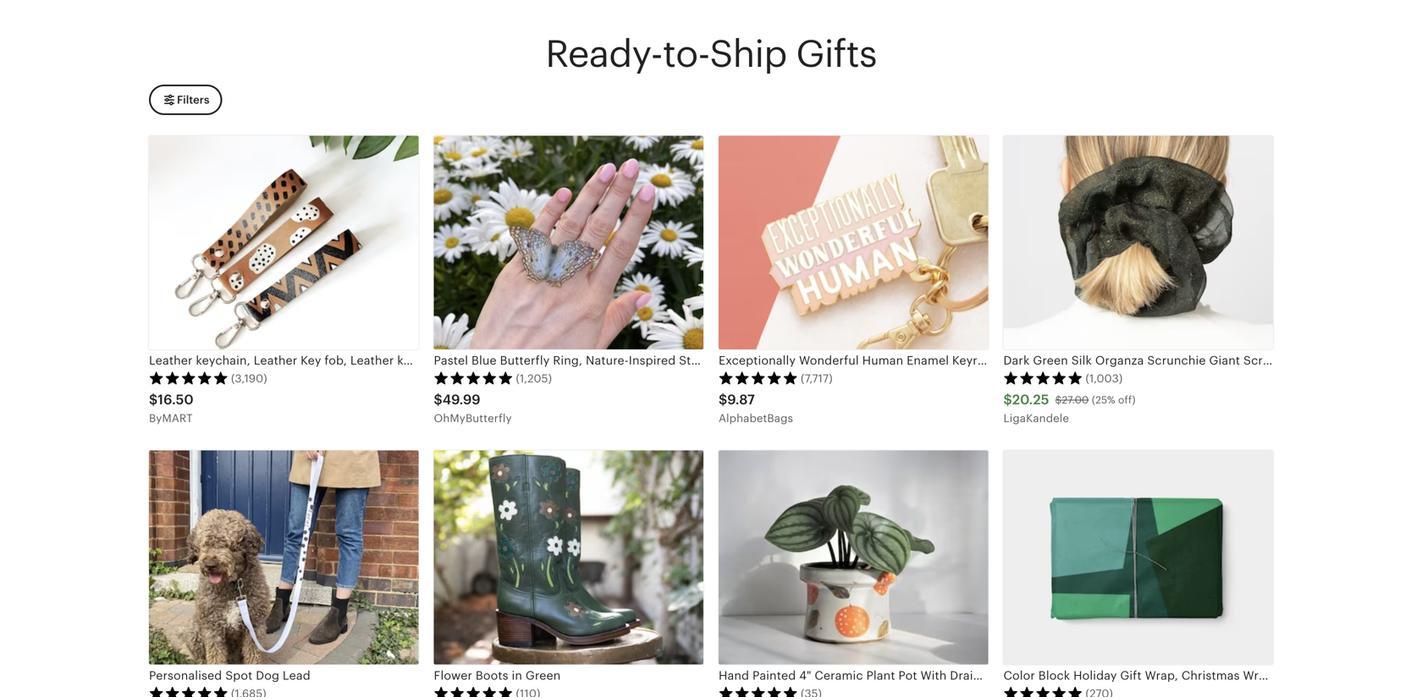 Task type: locate. For each thing, give the bounding box(es) containing it.
$ up alphabetbags
[[719, 392, 727, 407]]

(25%
[[1092, 395, 1115, 406]]

1 leather from the left
[[149, 354, 193, 368]]

personalised spot dog lead link
[[149, 451, 419, 698]]

5 out of 5 stars image for pastel blue butterfly ring, nature-inspired statement ring for nature lovers, cute gift for her, fun korean butterfly ring, tender blue ring image
[[434, 371, 513, 385]]

exceptionally wonderful human enamel keyring - keychain - positive post - enamel charm - enamel key chain - flair - gift for friend image
[[719, 136, 988, 350]]

$ inside $ 16.50 bymart
[[149, 392, 158, 407]]

pastel blue butterfly ring, nature-inspired statement ring for nature lovers, cute gift for her, fun korean butterfly ring, tender blue ring image
[[434, 136, 703, 350]]

$ right 20.25
[[1055, 395, 1062, 406]]

boots
[[476, 669, 508, 683]]

$ 49.99 ohmybutterfly
[[434, 392, 512, 425]]

$ inside $ 9.87 alphabetbags
[[719, 392, 727, 407]]

personalised
[[149, 669, 222, 683]]

$ inside $ 49.99 ohmybutterfly
[[434, 392, 443, 407]]

$ for 9.87
[[719, 392, 727, 407]]

5 out of 5 stars image for personalised spot dog lead image
[[149, 687, 229, 698]]

key
[[301, 354, 321, 368]]

ready-to-ship gifts
[[545, 33, 877, 75]]

leather
[[149, 354, 193, 368], [254, 354, 297, 368], [350, 354, 394, 368]]

3 leather from the left
[[350, 354, 394, 368]]

in
[[512, 669, 522, 683]]

color block holiday gift wrap, christmas wrapping paper, modern shapes gift wrap, colorful gift wrap, ecofriendly, printable image
[[1004, 451, 1273, 665]]

(7,717)
[[801, 373, 833, 385]]

leather keychain, leather key fob, leather keyholder, keychain, unique gift image
[[149, 136, 419, 350]]

gifts
[[796, 33, 877, 75]]

(1,205)
[[516, 373, 552, 385]]

(3,190)
[[231, 373, 267, 385]]

0 horizontal spatial leather
[[149, 354, 193, 368]]

2 leather from the left
[[254, 354, 297, 368]]

leather up (3,190)
[[254, 354, 297, 368]]

5 out of 5 stars image inside flower boots in green link
[[434, 687, 513, 698]]

gift
[[564, 354, 583, 368]]

keyholder,
[[397, 354, 457, 368]]

5 out of 5 stars image for exceptionally wonderful human enamel keyring - keychain - positive post - enamel charm - enamel key chain - flair - gift for friend image
[[719, 371, 798, 385]]

to-
[[663, 33, 710, 75]]

$ for 49.99
[[434, 392, 443, 407]]

5 out of 5 stars image for flower boots in green image
[[434, 687, 513, 698]]

5 out of 5 stars image
[[149, 371, 229, 385], [434, 371, 513, 385], [719, 371, 798, 385], [1004, 371, 1083, 385], [149, 687, 229, 698], [434, 687, 513, 698], [719, 687, 798, 698], [1004, 687, 1083, 698]]

filters
[[177, 94, 209, 106]]

leather keychain, leather key fob, leather keyholder, keychain, unique gift
[[149, 354, 583, 368]]

$
[[149, 392, 158, 407], [434, 392, 443, 407], [719, 392, 727, 407], [1004, 392, 1012, 407], [1055, 395, 1062, 406]]

leather up the 16.50
[[149, 354, 193, 368]]

keychain,
[[460, 354, 516, 368]]

$ up bymart at the left bottom of the page
[[149, 392, 158, 407]]

5 out of 5 stars image for leather keychain, leather key fob, leather keyholder, keychain, unique gift 'image'
[[149, 371, 229, 385]]

5 out of 5 stars image inside personalised spot dog lead link
[[149, 687, 229, 698]]

5 out of 5 stars image for 'dark green silk organza scrunchie giant scrunchie 100% silk scrunchie hair accessories festive scrunchie gift christmas scrunchie gift' image
[[1004, 371, 1083, 385]]

(1,003)
[[1086, 373, 1123, 385]]

leather right fob,
[[350, 354, 394, 368]]

$ up ohmybutterfly
[[434, 392, 443, 407]]

2 horizontal spatial leather
[[350, 354, 394, 368]]

dark green silk organza scrunchie giant scrunchie 100% silk scrunchie hair accessories festive scrunchie gift christmas scrunchie gift image
[[1004, 136, 1273, 350]]

$ up ligakandele
[[1004, 392, 1012, 407]]

1 horizontal spatial leather
[[254, 354, 297, 368]]



Task type: describe. For each thing, give the bounding box(es) containing it.
ready-
[[545, 33, 663, 75]]

$ 20.25 $ 27.00 (25% off) ligakandele
[[1004, 392, 1136, 425]]

alphabetbags
[[719, 412, 793, 425]]

personalised spot dog lead
[[149, 669, 311, 683]]

5 out of 5 stars image for color block holiday gift wrap, christmas wrapping paper, modern shapes gift wrap, colorful gift wrap, ecofriendly, printable image
[[1004, 687, 1083, 698]]

27.00
[[1062, 395, 1089, 406]]

$ 9.87 alphabetbags
[[719, 392, 793, 425]]

filters button
[[149, 85, 222, 115]]

personalised spot dog lead image
[[149, 451, 419, 665]]

$ 16.50 bymart
[[149, 392, 194, 425]]

flower boots in green link
[[434, 451, 703, 698]]

49.99
[[443, 392, 481, 407]]

hand painted 4" ceramic plant pot with drainage / cute indoor planter / fruits lemon orange lychee decorative bowl & candle holder image
[[719, 451, 988, 665]]

9.87
[[727, 392, 755, 407]]

ship
[[710, 33, 787, 75]]

off)
[[1118, 395, 1136, 406]]

ohmybutterfly
[[434, 412, 512, 425]]

unique
[[519, 354, 560, 368]]

dog
[[256, 669, 279, 683]]

flower
[[434, 669, 472, 683]]

green
[[526, 669, 561, 683]]

lead
[[283, 669, 311, 683]]

16.50
[[158, 392, 194, 407]]

fob,
[[325, 354, 347, 368]]

20.25
[[1012, 392, 1049, 407]]

ligakandele
[[1004, 412, 1069, 425]]

$ for 16.50
[[149, 392, 158, 407]]

keychain,
[[196, 354, 251, 368]]

flower boots in green
[[434, 669, 561, 683]]

bymart
[[149, 412, 193, 425]]

flower boots in green image
[[434, 451, 703, 665]]

spot
[[225, 669, 253, 683]]

5 out of 5 stars image for the hand painted 4" ceramic plant pot with drainage / cute indoor planter / fruits lemon orange lychee decorative bowl & candle holder image on the bottom of the page
[[719, 687, 798, 698]]



Task type: vqa. For each thing, say whether or not it's contained in the screenshot.
the middle &
no



